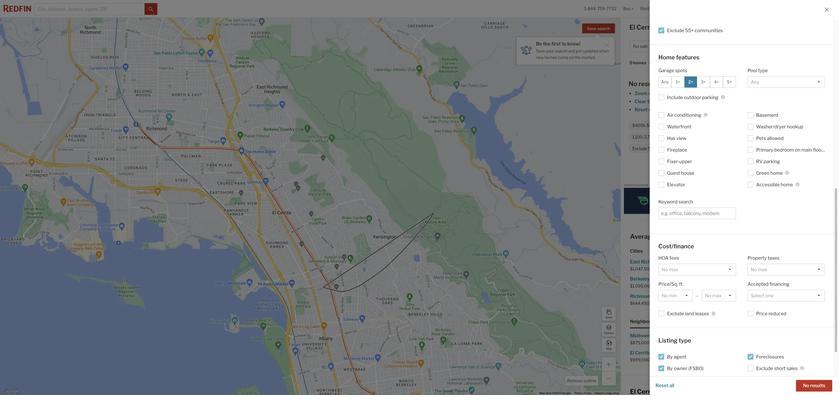 Task type: vqa. For each thing, say whether or not it's contained in the screenshot.
Schools tab
no



Task type: describe. For each thing, give the bounding box(es) containing it.
homes inside kensington homes for sale $1,849,000
[[756, 276, 771, 282]]

1 horizontal spatial 55+
[[686, 28, 694, 33]]

sales
[[787, 366, 798, 371]]

clear
[[635, 99, 647, 104]]

el cerrito link
[[743, 166, 763, 172]]

homes inside "midtown homes for sale $875,000"
[[651, 333, 666, 338]]

by for by agent
[[668, 354, 673, 360]]

be
[[536, 41, 542, 47]]

for inside the el cerrito hills homes for sale $999,000
[[678, 350, 685, 356]]

clear the map boundary button
[[635, 99, 687, 104]]

7
[[821, 44, 824, 49]]

ad region
[[624, 188, 835, 214]]

has
[[668, 136, 676, 141]]

zoom out clear the map boundary reset all filters or remove one of your filters below to see more homes
[[635, 91, 786, 112]]

washer/dryer
[[757, 124, 786, 129]]

terms of use
[[575, 392, 592, 395]]

data
[[546, 392, 552, 395]]

1 horizontal spatial parking
[[764, 159, 780, 164]]

allowed
[[767, 136, 784, 141]]

property taxes
[[748, 255, 780, 261]]

terms of use link
[[575, 392, 592, 395]]

contract/pending
[[722, 135, 755, 140]]

studio+ / 4+ ba button
[[748, 41, 788, 52]]

use
[[587, 392, 592, 395]]

home for average
[[657, 233, 674, 240]]

1 horizontal spatial ca
[[742, 233, 751, 240]]

cities heading
[[630, 248, 829, 254]]

type for listing type
[[679, 337, 692, 344]]

hoa
[[659, 255, 669, 261]]

$644,450
[[630, 301, 650, 306]]

map inside zoom out clear the map boundary reset all filters or remove one of your filters below to see more homes
[[656, 99, 665, 104]]

market.
[[582, 55, 596, 60]]

midtown homes for sale $875,000
[[630, 333, 683, 345]]

4+ radio
[[710, 76, 723, 88]]

all
[[801, 44, 806, 49]]

$1,095,000
[[630, 284, 653, 288]]

1 vertical spatial $400k-
[[633, 123, 647, 128]]

4+ inside button
[[770, 44, 775, 49]]

remove townhouse, land image
[[772, 124, 775, 127]]

1 horizontal spatial ft.
[[679, 281, 684, 287]]

townhouse, land
[[706, 44, 740, 49]]

exclude down 1,100-
[[633, 146, 648, 151]]

0 horizontal spatial no
[[629, 80, 638, 88]]

0 horizontal spatial results
[[639, 80, 660, 88]]

include
[[668, 95, 683, 100]]

any
[[662, 79, 669, 84]]

el cerrito
[[743, 166, 763, 172]]

rv
[[757, 159, 763, 164]]

boundary
[[666, 99, 687, 104]]

the inside save your search and get updated when new homes come on the market.
[[575, 55, 581, 60]]

remove coming soon, under contract/pending image
[[758, 135, 762, 139]]

1-844-759-7732
[[585, 6, 617, 11]]

0 vertical spatial cerrito,
[[637, 23, 660, 31]]

homes inside the el cerrito hills homes for sale $999,000
[[663, 350, 677, 356]]

below
[[731, 107, 744, 112]]

report a map error
[[595, 392, 619, 395]]

0 horizontal spatial filters
[[655, 107, 668, 112]]

sale inside kensington homes for sale $1,849,000
[[779, 276, 788, 282]]

search for keyword search
[[679, 199, 694, 204]]

sale inside berkeley homes for sale $1,095,000
[[674, 276, 683, 282]]

$4.5m inside button
[[680, 44, 693, 49]]

cerrito for el cerrito
[[748, 166, 763, 172]]

kensington homes for sale $1,849,000
[[730, 276, 788, 288]]

submit search image
[[149, 7, 153, 12]]

remove 1,100-2,750 sq. ft. image
[[670, 135, 674, 139]]

0 horizontal spatial parking
[[703, 95, 719, 100]]

exclude up the $400k-$4.5m button on the top right of the page
[[668, 28, 685, 33]]

redfin
[[757, 377, 771, 383]]

heights
[[665, 259, 682, 265]]

1 vertical spatial $400k-$4.5m
[[633, 123, 659, 128]]

home
[[659, 54, 675, 61]]

albany
[[730, 259, 745, 265]]

sort
[[654, 60, 662, 65]]

Any radio
[[659, 76, 672, 88]]

remove $400k-$4.5m image
[[663, 124, 666, 127]]

report ad
[[823, 184, 835, 187]]

e.g. office, balcony, modern text field
[[661, 211, 734, 216]]

price/sq.
[[659, 281, 678, 287]]

agent
[[674, 354, 687, 360]]

features
[[677, 54, 700, 61]]

report for report a map error
[[595, 392, 604, 395]]

1 vertical spatial exclude 55+ communities
[[633, 146, 682, 151]]

save your search and get updated when new homes come on the market.
[[536, 49, 609, 60]]

accepted financing
[[748, 281, 790, 287]]

0 horizontal spatial communities
[[657, 146, 682, 151]]

studio+ / 4+ ba
[[752, 44, 781, 49]]

san
[[730, 293, 738, 299]]

foreclosures
[[757, 354, 785, 360]]

homes inside del norte homes for sale $1,100,000
[[752, 350, 767, 356]]

sale inside del norte homes for sale $1,100,000
[[775, 350, 784, 356]]

hills
[[652, 350, 662, 356]]

1 vertical spatial on
[[795, 147, 801, 153]]

1+ radio
[[672, 76, 685, 88]]

leases
[[696, 311, 709, 317]]

exclude down richmond homes for sale $644,450
[[668, 311, 685, 317]]

and
[[569, 49, 575, 53]]

first
[[552, 41, 561, 47]]

air conditioning
[[668, 112, 702, 118]]

no results inside button
[[804, 383, 826, 388]]

1 horizontal spatial cerrito,
[[718, 233, 741, 240]]

homes inside save your search and get updated when new homes come on the market.
[[545, 55, 558, 60]]

for inside del norte homes for sale $1,100,000
[[768, 350, 774, 356]]

kensington
[[730, 276, 755, 282]]

richmond inside richmond homes for sale $644,450
[[630, 293, 653, 299]]

1 vertical spatial of
[[583, 392, 586, 395]]

1-
[[585, 6, 588, 11]]

0 horizontal spatial ca
[[661, 23, 670, 31]]

$400k- inside button
[[665, 44, 680, 49]]

0 horizontal spatial ft.
[[663, 135, 667, 140]]

financing
[[770, 281, 790, 287]]

redfin listings only
[[757, 377, 797, 383]]

City, Address, School, Agent, ZIP search field
[[35, 3, 145, 15]]

0 vertical spatial no results
[[629, 80, 660, 88]]

when
[[599, 49, 609, 53]]

759-
[[598, 6, 607, 11]]

list box for hoa fees
[[659, 264, 736, 275]]

reset inside zoom out clear the map boundary reset all filters or remove one of your filters below to see more homes
[[635, 107, 648, 112]]

home for accessible
[[781, 182, 794, 187]]

$1,349,900
[[730, 301, 752, 306]]

include outdoor parking
[[668, 95, 719, 100]]

be the first to know! dialog
[[517, 34, 615, 65]]

east
[[630, 259, 640, 265]]

remove
[[674, 107, 691, 112]]

for inside the san francisco homes for sale $1,349,900
[[777, 293, 784, 299]]

$400k-$4.5m inside button
[[665, 44, 693, 49]]

know!
[[568, 41, 581, 47]]

sale inside east richmond heights homes for sale $1,047,500
[[706, 259, 715, 265]]

view
[[677, 136, 687, 141]]

for sale button
[[630, 41, 659, 52]]

listing
[[659, 337, 678, 344]]

spots
[[676, 68, 688, 73]]

accessible
[[757, 182, 780, 187]]

hookup
[[787, 124, 804, 129]]

remove
[[567, 378, 583, 383]]

no inside button
[[804, 383, 810, 388]]

remove exclude 55+ communities image
[[685, 147, 688, 150]]

or
[[669, 107, 673, 112]]

recommended
[[664, 60, 693, 65]]

$629,000
[[730, 266, 749, 271]]

(fsbo)
[[689, 366, 704, 371]]

—
[[696, 293, 699, 298]]

rv parking
[[757, 159, 780, 164]]

1 horizontal spatial communities
[[695, 28, 723, 33]]

$1,100,000
[[730, 357, 752, 362]]

$1,849,000
[[730, 284, 752, 288]]

0 horizontal spatial 55+
[[648, 146, 656, 151]]

list box for accepted financing
[[748, 290, 826, 301]]

map for map data ©2023 google
[[540, 392, 545, 395]]

studio+ for studio+ / 4+ ba
[[752, 44, 767, 49]]



Task type: locate. For each thing, give the bounding box(es) containing it.
home up cost/finance
[[657, 233, 674, 240]]

francisco
[[739, 293, 761, 299]]

search down 759-
[[598, 26, 610, 31]]

$400k-$4.5m button
[[662, 41, 700, 52]]

options button
[[602, 322, 617, 337]]

of
[[701, 107, 706, 112], [583, 392, 586, 395]]

1 vertical spatial home
[[781, 182, 794, 187]]

0 vertical spatial $400k-$4.5m
[[665, 44, 693, 49]]

1 horizontal spatial search
[[598, 26, 610, 31]]

exclude short sales
[[757, 366, 798, 371]]

all filters • 7
[[801, 44, 824, 49]]

richmond up the $644,450
[[630, 293, 653, 299]]

map down out
[[656, 99, 665, 104]]

$400k-$4.5m up 1,100-2,750 sq. ft.
[[633, 123, 659, 128]]

save for save your search and get updated when new homes come on the market.
[[536, 49, 545, 53]]

1 horizontal spatial studio+
[[752, 44, 767, 49]]

• for filters
[[819, 44, 820, 49]]

1 vertical spatial save
[[536, 49, 545, 53]]

del norte homes for sale $1,100,000
[[730, 350, 784, 362]]

type right pool
[[759, 68, 768, 73]]

filters down clear the map boundary button
[[655, 107, 668, 112]]

0 horizontal spatial $4.5m
[[647, 123, 659, 128]]

0 horizontal spatial land
[[686, 311, 695, 317]]

$400k- up home
[[665, 44, 680, 49]]

0 vertical spatial exclude 55+ communities
[[668, 28, 723, 33]]

• inside button
[[819, 44, 820, 49]]

1 vertical spatial reset
[[656, 383, 669, 388]]

0 vertical spatial of
[[701, 107, 706, 112]]

reset all button
[[656, 380, 675, 392]]

for inside "midtown homes for sale $875,000"
[[667, 333, 673, 338]]

4+ inside 'option'
[[714, 79, 719, 84]]

el for el cerrito, ca homes for sale
[[630, 23, 636, 31]]

ad
[[832, 184, 835, 187]]

0 horizontal spatial •
[[649, 61, 651, 66]]

for inside kensington homes for sale $1,849,000
[[772, 276, 778, 282]]

1 horizontal spatial type
[[759, 68, 768, 73]]

home for green
[[771, 170, 783, 176]]

of inside zoom out clear the map boundary reset all filters or remove one of your filters below to see more homes
[[701, 107, 706, 112]]

1 vertical spatial map
[[607, 392, 613, 395]]

sale down financing
[[784, 293, 793, 299]]

0 vertical spatial 4+
[[770, 44, 775, 49]]

homes inside berkeley homes for sale $1,095,000
[[651, 276, 666, 282]]

the inside zoom out clear the map boundary reset all filters or remove one of your filters below to see more homes
[[648, 99, 655, 104]]

1 vertical spatial cerrito,
[[718, 233, 741, 240]]

homes right norte
[[752, 350, 767, 356]]

sale inside richmond homes for sale $644,450
[[677, 293, 685, 299]]

save search
[[587, 26, 610, 31]]

report ad button
[[823, 184, 835, 188]]

0 horizontal spatial save
[[536, 49, 545, 53]]

the right be
[[543, 41, 551, 47]]

report for report ad
[[823, 184, 831, 187]]

homes right new
[[545, 55, 558, 60]]

on inside save your search and get updated when new homes come on the market.
[[570, 55, 574, 60]]

1 horizontal spatial reset
[[656, 383, 669, 388]]

parking up green home
[[764, 159, 780, 164]]

1 horizontal spatial no
[[804, 383, 810, 388]]

sale down price/sq. ft.
[[677, 293, 685, 299]]

fireplace
[[668, 147, 687, 153]]

land left remove townhouse, land icon
[[761, 123, 769, 128]]

2,750
[[645, 135, 656, 140]]

exclude 55+ communities up the $400k-$4.5m button on the top right of the page
[[668, 28, 723, 33]]

results
[[639, 80, 660, 88], [811, 383, 826, 388]]

1 horizontal spatial no results
[[804, 383, 826, 388]]

by left agent
[[668, 354, 673, 360]]

on down and
[[570, 55, 574, 60]]

ft.
[[663, 135, 667, 140], [679, 281, 684, 287]]

1 vertical spatial ca
[[742, 233, 751, 240]]

sale down 'taxes'
[[779, 276, 788, 282]]

ca up cities heading
[[742, 233, 751, 240]]

to inside zoom out clear the map boundary reset all filters or remove one of your filters below to see more homes
[[745, 107, 749, 112]]

1 vertical spatial land
[[686, 311, 695, 317]]

options
[[604, 331, 615, 335]]

1,100-
[[633, 135, 645, 140]]

2 horizontal spatial the
[[648, 99, 655, 104]]

homes up "$629,000"
[[746, 259, 761, 265]]

to right first
[[562, 41, 567, 47]]

el left green
[[743, 166, 747, 172]]

owner
[[674, 366, 688, 371]]

coming soon, under contract/pending
[[683, 135, 755, 140]]

0 vertical spatial map
[[606, 347, 612, 350]]

el up the for
[[630, 23, 636, 31]]

green
[[757, 170, 770, 176]]

1 horizontal spatial your
[[707, 107, 716, 112]]

homes inside richmond homes for sale $644,450
[[654, 293, 669, 299]]

report left 'ad'
[[823, 184, 831, 187]]

pets allowed
[[757, 136, 784, 141]]

cerrito, up cities heading
[[718, 233, 741, 240]]

1 vertical spatial communities
[[657, 146, 682, 151]]

ca
[[661, 23, 670, 31], [742, 233, 751, 240]]

55+
[[686, 28, 694, 33], [648, 146, 656, 151]]

map down options
[[606, 347, 612, 350]]

average
[[630, 233, 656, 240]]

0 horizontal spatial search
[[555, 49, 568, 53]]

your down first
[[546, 49, 555, 53]]

homes inside east richmond heights homes for sale $1,047,500
[[683, 259, 698, 265]]

for inside east richmond heights homes for sale $1,047,500
[[699, 259, 705, 265]]

homes right more
[[771, 107, 786, 112]]

guest house
[[668, 170, 695, 176]]

neighborhoods element
[[630, 314, 665, 328]]

0 vertical spatial communities
[[695, 28, 723, 33]]

el for el cerrito hills homes for sale $999,000
[[630, 350, 635, 356]]

ft. right price/sq.
[[679, 281, 684, 287]]

come
[[558, 55, 569, 60]]

2 vertical spatial search
[[679, 199, 694, 204]]

of right one on the right top of the page
[[701, 107, 706, 112]]

sale inside "midtown homes for sale $875,000"
[[674, 333, 683, 338]]

0 vertical spatial save
[[587, 26, 597, 31]]

homes right 0
[[634, 60, 647, 65]]

homes up $1,095,000
[[651, 276, 666, 282]]

type up agent
[[679, 337, 692, 344]]

cerrito, up for sale button
[[637, 23, 660, 31]]

1 horizontal spatial land
[[761, 123, 769, 128]]

0 horizontal spatial report
[[595, 392, 604, 395]]

richmond up $1,047,500
[[641, 259, 664, 265]]

save down 844-
[[587, 26, 597, 31]]

0 vertical spatial on
[[570, 55, 574, 60]]

search up come
[[555, 49, 568, 53]]

for inside albany homes for sale $629,000
[[762, 259, 768, 265]]

communities down has
[[657, 146, 682, 151]]

your inside save your search and get updated when new homes come on the market.
[[546, 49, 555, 53]]

0 vertical spatial reset
[[635, 107, 648, 112]]

0 horizontal spatial map
[[607, 392, 613, 395]]

1 horizontal spatial to
[[745, 107, 749, 112]]

all down new on the bottom of the page
[[670, 383, 675, 388]]

studio+ inside button
[[752, 44, 767, 49]]

the down get at the right
[[575, 55, 581, 60]]

0 horizontal spatial all
[[649, 107, 654, 112]]

map right a
[[607, 392, 613, 395]]

townhouse, inside button
[[706, 44, 729, 49]]

washer/dryer hookup
[[757, 124, 804, 129]]

google image
[[1, 388, 21, 395]]

sale up 'by owner (fsbo)'
[[686, 350, 694, 356]]

new construction
[[668, 377, 706, 383]]

sale down cities heading
[[706, 259, 715, 265]]

1 horizontal spatial 4+
[[770, 44, 775, 49]]

2 horizontal spatial filters
[[807, 44, 818, 49]]

1-844-759-7732 link
[[585, 6, 617, 11]]

on left "main"
[[795, 147, 801, 153]]

a
[[605, 392, 606, 395]]

0 vertical spatial the
[[543, 41, 551, 47]]

1 vertical spatial $4.5m
[[647, 123, 659, 128]]

el inside the el cerrito hills homes for sale $999,000
[[630, 350, 635, 356]]

cost/finance
[[659, 243, 694, 250]]

$4.5m
[[680, 44, 693, 49], [647, 123, 659, 128]]

sale
[[705, 23, 718, 31]]

1 horizontal spatial save
[[587, 26, 597, 31]]

home up accessible home
[[771, 170, 783, 176]]

2 by from the top
[[668, 366, 673, 371]]

• for homes
[[649, 61, 651, 66]]

1 vertical spatial no results
[[804, 383, 826, 388]]

1 vertical spatial report
[[595, 392, 604, 395]]

land for townhouse,
[[761, 123, 769, 128]]

report left a
[[595, 392, 604, 395]]

homes inside the 0 homes • sort recommended
[[634, 60, 647, 65]]

sale right property on the right bottom
[[769, 259, 778, 265]]

list box for pool type
[[748, 76, 826, 88]]

0 vertical spatial report
[[823, 184, 831, 187]]

out
[[649, 91, 656, 96]]

exclude up the redfin
[[757, 366, 774, 371]]

save for save search
[[587, 26, 597, 31]]

results inside button
[[811, 383, 826, 388]]

sale inside button
[[641, 44, 648, 49]]

3+ radio
[[697, 76, 710, 88]]

filters left the below
[[717, 107, 730, 112]]

has view
[[668, 136, 687, 141]]

sale up 'short'
[[775, 350, 784, 356]]

$400k-$4.5m up home features
[[665, 44, 693, 49]]

0 horizontal spatial on
[[570, 55, 574, 60]]

1 vertical spatial cerrito
[[636, 350, 651, 356]]

fixer-upper
[[668, 159, 693, 164]]

sale right the for
[[641, 44, 648, 49]]

0 horizontal spatial townhouse,
[[706, 44, 729, 49]]

outline
[[584, 378, 597, 383]]

4+ left 5+
[[714, 79, 719, 84]]

by for by owner (fsbo)
[[668, 366, 673, 371]]

el right near
[[711, 233, 716, 240]]

sale inside the el cerrito hills homes for sale $999,000
[[686, 350, 694, 356]]

studio+ for studio+
[[675, 123, 690, 128]]

• left sort
[[649, 61, 651, 66]]

your right one on the right top of the page
[[707, 107, 716, 112]]

cerrito up "$999,000"
[[636, 350, 651, 356]]

hoa fees
[[659, 255, 679, 261]]

0 vertical spatial results
[[639, 80, 660, 88]]

filters right all
[[807, 44, 818, 49]]

$4.5m left remove $400k-$4.5m image
[[647, 123, 659, 128]]

townhouse, left 'land'
[[706, 44, 729, 49]]

listing type
[[659, 337, 692, 344]]

map button
[[602, 338, 617, 352]]

0 vertical spatial by
[[668, 354, 673, 360]]

homes down listing
[[663, 350, 677, 356]]

4+ right / on the top of page
[[770, 44, 775, 49]]

zip codes element
[[674, 314, 696, 328]]

0 horizontal spatial to
[[562, 41, 567, 47]]

land left leases
[[686, 311, 695, 317]]

1 vertical spatial richmond
[[630, 293, 653, 299]]

1 horizontal spatial filters
[[717, 107, 730, 112]]

for inside richmond homes for sale $644,450
[[670, 293, 676, 299]]

0 vertical spatial •
[[819, 44, 820, 49]]

save inside button
[[587, 26, 597, 31]]

save search button
[[582, 23, 615, 33]]

berkeley
[[630, 276, 650, 282]]

1 vertical spatial search
[[555, 49, 568, 53]]

1 vertical spatial 4+
[[714, 79, 719, 84]]

the up reset all filters button
[[648, 99, 655, 104]]

reset all
[[656, 383, 675, 388]]

del
[[730, 350, 737, 356]]

garage spots
[[659, 68, 688, 73]]

0 horizontal spatial 4+
[[714, 79, 719, 84]]

map region
[[0, 0, 690, 395]]

sale down east richmond heights homes for sale $1,047,500
[[674, 276, 683, 282]]

search up e.g. office, balcony, modern 'text box'
[[679, 199, 694, 204]]

townhouse, for townhouse, land
[[706, 44, 729, 49]]

1 vertical spatial to
[[745, 107, 749, 112]]

map left data
[[540, 392, 545, 395]]

ba
[[776, 44, 781, 49]]

parking down 4+ 'option'
[[703, 95, 719, 100]]

cerrito inside the el cerrito hills homes for sale $999,000
[[636, 350, 651, 356]]

1 vertical spatial no
[[804, 383, 810, 388]]

for inside berkeley homes for sale $1,095,000
[[667, 276, 673, 282]]

to inside dialog
[[562, 41, 567, 47]]

0 vertical spatial ft.
[[663, 135, 667, 140]]

sale inside the san francisco homes for sale $1,349,900
[[784, 293, 793, 299]]

el cerrito, ca homes for sale
[[630, 23, 718, 31]]

townhouse, land button
[[702, 41, 746, 52]]

filters inside button
[[807, 44, 818, 49]]

map
[[606, 347, 612, 350], [540, 392, 545, 395]]

0 vertical spatial richmond
[[641, 259, 664, 265]]

to left see
[[745, 107, 749, 112]]

1 vertical spatial parking
[[764, 159, 780, 164]]

land for exclude
[[686, 311, 695, 317]]

0 vertical spatial $400k-
[[665, 44, 680, 49]]

option group
[[659, 76, 736, 88]]

reset inside button
[[656, 383, 669, 388]]

list box
[[748, 76, 826, 88], [659, 264, 736, 275], [748, 264, 826, 275], [659, 290, 693, 301], [702, 290, 736, 301], [748, 290, 826, 301]]

green home
[[757, 170, 783, 176]]

all down clear the map boundary button
[[649, 107, 654, 112]]

under
[[710, 135, 721, 140]]

1 vertical spatial ft.
[[679, 281, 684, 287]]

for
[[695, 23, 703, 31], [699, 259, 705, 265], [762, 259, 768, 265], [667, 276, 673, 282], [772, 276, 778, 282], [670, 293, 676, 299], [777, 293, 784, 299], [667, 333, 673, 338], [678, 350, 685, 356], [768, 350, 774, 356]]

1 horizontal spatial townhouse,
[[737, 123, 760, 128]]

construction
[[678, 377, 706, 383]]

5+
[[727, 79, 732, 84]]

by left "owner"
[[668, 366, 673, 371]]

studio+ left / on the top of page
[[752, 44, 767, 49]]

home right accessible
[[781, 182, 794, 187]]

type for pool type
[[759, 68, 768, 73]]

1 vertical spatial results
[[811, 383, 826, 388]]

0 vertical spatial studio+
[[752, 44, 767, 49]]

$400k- up 1,100-
[[633, 123, 647, 128]]

el for el cerrito
[[743, 166, 747, 172]]

1 vertical spatial the
[[575, 55, 581, 60]]

0 horizontal spatial cerrito
[[636, 350, 651, 356]]

844-
[[588, 6, 598, 11]]

homes inside albany homes for sale $629,000
[[746, 259, 761, 265]]

homes inside zoom out clear the map boundary reset all filters or remove one of your filters below to see more homes
[[771, 107, 786, 112]]

homes inside the san francisco homes for sale $1,349,900
[[762, 293, 776, 299]]

homes right fees
[[683, 259, 698, 265]]

$4.5m up features
[[680, 44, 693, 49]]

2+ radio
[[685, 76, 698, 88]]

communities up townhouse, land
[[695, 28, 723, 33]]

0 vertical spatial your
[[546, 49, 555, 53]]

homes down price/sq.
[[654, 293, 669, 299]]

pool
[[748, 68, 758, 73]]

map for map
[[606, 347, 612, 350]]

1 horizontal spatial results
[[811, 383, 826, 388]]

townhouse, up contract/pending
[[737, 123, 760, 128]]

0 vertical spatial type
[[759, 68, 768, 73]]

search inside save your search and get updated when new homes come on the market.
[[555, 49, 568, 53]]

reset down new on the bottom of the page
[[656, 383, 669, 388]]

homes up the hills
[[651, 333, 666, 338]]

home features
[[659, 54, 700, 61]]

5+ radio
[[723, 76, 736, 88]]

property
[[748, 255, 767, 261]]

short
[[775, 366, 786, 371]]

1 horizontal spatial cerrito
[[748, 166, 763, 172]]

1 horizontal spatial $400k-
[[665, 44, 680, 49]]

reset down clear
[[635, 107, 648, 112]]

berkeley homes for sale $1,095,000
[[630, 276, 683, 288]]

near
[[696, 233, 709, 240]]

new
[[536, 55, 544, 60]]

for
[[634, 44, 640, 49]]

0 vertical spatial land
[[761, 123, 769, 128]]

richmond homes for sale $644,450
[[630, 293, 685, 306]]

1 vertical spatial •
[[649, 61, 651, 66]]

reset
[[635, 107, 648, 112], [656, 383, 669, 388]]

keyword
[[659, 199, 678, 204]]

all inside button
[[670, 383, 675, 388]]

map inside button
[[606, 347, 612, 350]]

• inside the 0 homes • sort recommended
[[649, 61, 651, 66]]

cerrito,
[[637, 23, 660, 31], [718, 233, 741, 240]]

all
[[649, 107, 654, 112], [670, 383, 675, 388]]

0 horizontal spatial no results
[[629, 80, 660, 88]]

0 vertical spatial all
[[649, 107, 654, 112]]

prices
[[676, 233, 694, 240]]

soon,
[[699, 135, 709, 140]]

save inside save your search and get updated when new homes come on the market.
[[536, 49, 545, 53]]

studio+ down air conditioning
[[675, 123, 690, 128]]

list box for property taxes
[[748, 264, 826, 275]]

map data ©2023 google
[[540, 392, 571, 395]]

exclude 55+ communities down sq.
[[633, 146, 682, 151]]

0 horizontal spatial map
[[540, 392, 545, 395]]

the
[[543, 41, 551, 47], [575, 55, 581, 60], [648, 99, 655, 104]]

homes down albany homes for sale $629,000
[[756, 276, 771, 282]]

1 horizontal spatial all
[[670, 383, 675, 388]]

cities
[[630, 248, 643, 254]]

of left use
[[583, 392, 586, 395]]

all inside zoom out clear the map boundary reset all filters or remove one of your filters below to see more homes
[[649, 107, 654, 112]]

ft. right sq.
[[663, 135, 667, 140]]

terms
[[575, 392, 583, 395]]

your inside zoom out clear the map boundary reset all filters or remove one of your filters below to see more homes
[[707, 107, 716, 112]]

1 horizontal spatial report
[[823, 184, 831, 187]]

primary bedroom on main floor
[[757, 147, 824, 153]]

richmond inside east richmond heights homes for sale $1,047,500
[[641, 259, 664, 265]]

el up "$999,000"
[[630, 350, 635, 356]]

outdoor
[[684, 95, 702, 100]]

albany homes for sale $629,000
[[730, 259, 778, 271]]

basement
[[757, 112, 779, 118]]

1+
[[676, 79, 680, 84]]

save up new
[[536, 49, 545, 53]]

55+ down 2,750 at the top
[[648, 146, 656, 151]]

fixer-
[[668, 159, 680, 164]]

$1,047,500
[[630, 266, 653, 271]]

1 by from the top
[[668, 354, 673, 360]]

townhouse, for townhouse, land
[[737, 123, 760, 128]]

report inside button
[[823, 184, 831, 187]]

ca left homes
[[661, 23, 670, 31]]

0 vertical spatial no
[[629, 80, 638, 88]]

sale down "zip codes" element
[[674, 333, 683, 338]]

1 vertical spatial townhouse,
[[737, 123, 760, 128]]

• left 7
[[819, 44, 820, 49]]

0 vertical spatial parking
[[703, 95, 719, 100]]

cerrito for el cerrito hills homes for sale $999,000
[[636, 350, 651, 356]]

search inside button
[[598, 26, 610, 31]]

0 horizontal spatial the
[[543, 41, 551, 47]]

option group containing any
[[659, 76, 736, 88]]

0 horizontal spatial reset
[[635, 107, 648, 112]]

homes down accepted financing
[[762, 293, 776, 299]]

your
[[546, 49, 555, 53], [707, 107, 716, 112]]

0 horizontal spatial your
[[546, 49, 555, 53]]

remove studio+ image
[[693, 124, 696, 127]]

search for save search
[[598, 26, 610, 31]]

0 horizontal spatial type
[[679, 337, 692, 344]]

sale inside albany homes for sale $629,000
[[769, 259, 778, 265]]

55+ up the $400k-$4.5m button on the top right of the page
[[686, 28, 694, 33]]

cerrito down rv
[[748, 166, 763, 172]]



